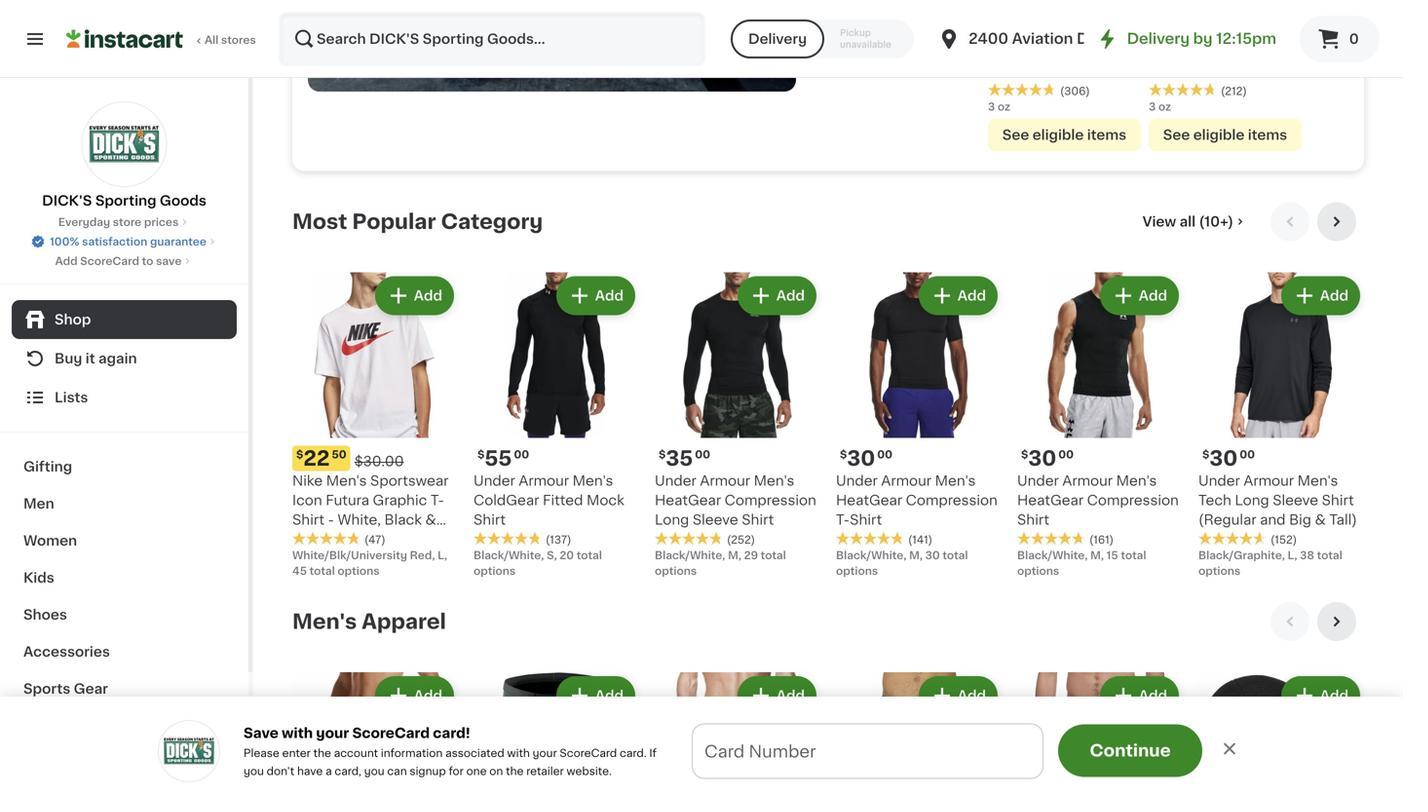 Task type: vqa. For each thing, say whether or not it's contained in the screenshot.


Task type: describe. For each thing, give the bounding box(es) containing it.
buy
[[55, 352, 82, 365]]

3 for biofreeze menthol pain relieving gel for backaches, sore muscles, joint pain, & arthritis
[[988, 101, 995, 112]]

save with your scorecard card! please enter the account information associated with your scorecard card. if you don't have a card, you can signup for one on the retailer website.
[[244, 727, 657, 777]]

29
[[744, 550, 758, 561]]

for
[[449, 766, 464, 777]]

view all (10+)
[[1143, 215, 1234, 229]]

under for under armour men's heatgear compression shirt
[[1017, 474, 1059, 488]]

pain,
[[1091, 84, 1124, 97]]

spray
[[1248, 45, 1288, 58]]

00 for under armour men's heatgear compression t-shirt
[[877, 449, 893, 460]]

t- inside under armour men's heatgear compression t-shirt
[[836, 513, 850, 527]]

30 for under armour men's tech long sleeve shirt (regular and big & tall)
[[1210, 448, 1238, 469]]

shoes
[[23, 608, 67, 622]]

under for under armour men's coldgear fitted mock shirt
[[474, 474, 515, 488]]

delivery for delivery by 12:15pm
[[1127, 32, 1190, 46]]

satisfaction
[[82, 236, 147, 247]]

white/blk/university red, l, 45 total options
[[292, 550, 447, 576]]

$ for under armour men's coldgear fitted mock shirt
[[478, 449, 485, 460]]

men's for under armour men's heatgear compression long sleeve shirt
[[754, 474, 795, 488]]

view
[[1143, 215, 1177, 229]]

dr
[[1077, 32, 1095, 46]]

items for biofreeze menthol pain relieving spray for backaches, sore muscles, joint pain & arthritis
[[1248, 128, 1288, 142]]

22
[[303, 448, 330, 469]]

pro
[[865, 25, 888, 39]]

popular
[[352, 211, 436, 232]]

all stores link
[[66, 12, 257, 66]]

muscles, for biofreeze menthol pain relieving gel for backaches, sore muscles, joint pain, & arthritis
[[988, 84, 1049, 97]]

options for under armour men's heatgear compression t-shirt
[[836, 566, 878, 576]]

options for under armour men's heatgear compression shirt
[[1017, 566, 1060, 576]]

men's apparel
[[292, 612, 446, 632]]

red,
[[410, 550, 435, 561]]

total for under armour men's heatgear compression t-shirt
[[943, 550, 968, 561]]

l, inside white/blk/university red, l, 45 total options
[[438, 550, 447, 561]]

sports gear accessories
[[23, 719, 198, 733]]

under armour men's heatgear compression shirt
[[1017, 474, 1179, 527]]

& inside outdoors & recreation link
[[94, 756, 105, 770]]

sports gear
[[23, 682, 108, 696]]

treatment tracker modal dialog
[[253, 724, 1403, 794]]

options for under armour men's heatgear compression long sleeve shirt
[[655, 566, 697, 576]]

buy it again
[[55, 352, 137, 365]]

compression for sleeve
[[725, 494, 817, 507]]

eligible for pain,
[[1033, 128, 1084, 142]]

38
[[1300, 550, 1315, 561]]

long inside the under armour men's heatgear compression long sleeve shirt
[[655, 513, 689, 527]]

mock
[[587, 494, 625, 507]]

total for under armour men's heatgear compression long sleeve shirt
[[761, 550, 786, 561]]

black, 4 total opti
[[1310, 62, 1403, 73]]

outdoors & recreation link
[[12, 745, 237, 782]]

Search field
[[281, 14, 704, 64]]

dick's sporting goods logo image inside the dick's sporting goods "link"
[[81, 101, 167, 187]]

account
[[334, 748, 378, 759]]

a
[[326, 766, 332, 777]]

heatgear for sleeve
[[655, 494, 721, 507]]

black/graphite,
[[1199, 550, 1285, 561]]

everyday store prices
[[58, 217, 179, 228]]

t- inside $ 22 50 $30.00 nike men's sportswear icon futura graphic t- shirt - white, black & university red - l
[[431, 494, 444, 507]]

kids link
[[12, 559, 237, 596]]

$ for under armour men's heatgear compression t-shirt
[[840, 449, 847, 460]]

item carousel region containing most popular category
[[292, 202, 1364, 587]]

2400 aviation dr
[[969, 32, 1095, 46]]

under armour men's heatgear compression t-shirt
[[836, 474, 998, 527]]

muscles, for biofreeze menthol pain relieving spray for backaches, sore muscles, joint pain & arthritis
[[1149, 84, 1210, 97]]

tall)
[[1330, 513, 1357, 527]]

sporting
[[95, 194, 156, 208]]

everyday store prices link
[[58, 214, 190, 230]]

armour for shirt
[[1063, 474, 1113, 488]]

on inside the treatment tracker modal dialog
[[678, 751, 700, 767]]

futura
[[326, 494, 369, 507]]

to
[[142, 256, 153, 267]]

1 you from the left
[[244, 766, 264, 777]]

30 for under armour men's heatgear compression t-shirt
[[847, 448, 875, 469]]

under armour men's coldgear fitted mock shirt
[[474, 474, 625, 527]]

white/blk/university
[[292, 550, 407, 561]]

outdoors
[[23, 756, 90, 770]]

(152)
[[1271, 535, 1297, 545]]

0
[[1350, 32, 1359, 46]]

(10+)
[[1199, 215, 1234, 229]]

everyday
[[58, 217, 110, 228]]

continue button
[[1058, 725, 1203, 777]]

lists link
[[12, 378, 237, 417]]

joint for pain,
[[1053, 84, 1088, 97]]

(306)
[[1060, 86, 1090, 96]]

men's for under armour men's tech long sleeve shirt (regular and big & tall)
[[1298, 474, 1338, 488]]

big
[[1289, 513, 1312, 527]]

men's inside $ 22 50 $30.00 nike men's sportswear icon futura graphic t- shirt - white, black & university red - l
[[326, 474, 367, 488]]

eligible for pain
[[1194, 128, 1245, 142]]

women link
[[12, 522, 237, 559]]

30 inside the black/white, m, 30 total options
[[925, 550, 940, 561]]

(137)
[[546, 535, 571, 545]]

compression inside the 'under armour men's heatgear compression shirt'
[[1087, 494, 1179, 507]]

product group containing biofreeze menthol pain relieving spray for backaches, sore muscles, joint pain & arthritis
[[1149, 0, 1302, 152]]

for for biofreeze menthol pain relieving spray for backaches, sore muscles, joint pain & arthritis
[[1149, 64, 1171, 78]]

s,
[[547, 550, 557, 561]]

copper fit copperfit back pro
[[827, 6, 973, 39]]

black/white, for under armour men's coldgear fitted mock shirt
[[474, 550, 544, 561]]

black/white, m, 30 total options
[[836, 550, 968, 576]]

35
[[666, 448, 693, 469]]

armour for long
[[700, 474, 751, 488]]

under armour men's tech long sleeve shirt (regular and big & tall)
[[1199, 474, 1357, 527]]

sore for pain
[[1257, 64, 1288, 78]]

please
[[244, 748, 280, 759]]

shirt inside under armour men's heatgear compression t-shirt
[[850, 513, 882, 527]]

total for under armour men's coldgear fitted mock shirt
[[577, 550, 602, 561]]

2400 aviation dr button
[[938, 12, 1095, 66]]

kt
[[1310, 6, 1328, 19]]

sports gear accessories link
[[12, 708, 237, 745]]

if
[[649, 748, 657, 759]]

$ for under armour men's heatgear compression shirt
[[1021, 449, 1029, 460]]

save
[[156, 256, 182, 267]]

$ inside $ 22 50 $30.00 nike men's sportswear icon futura graphic t- shirt - white, black & university red - l
[[296, 449, 303, 460]]

see eligible items for pain
[[1163, 128, 1288, 142]]

all
[[205, 35, 219, 45]]

instacart logo image
[[66, 27, 183, 51]]

black/white, for under armour men's heatgear compression long sleeve shirt
[[655, 550, 725, 561]]

under for under armour men's tech long sleeve shirt (regular and big & tall)
[[1199, 474, 1241, 488]]

card!
[[433, 727, 470, 740]]

& inside biofreeze menthol pain relieving spray for backaches, sore muscles, joint pain & arthritis
[[1285, 84, 1296, 97]]

again
[[98, 352, 137, 365]]

shirt inside $ 22 50 $30.00 nike men's sportswear icon futura graphic t- shirt - white, black & university red - l
[[292, 513, 325, 527]]

tape
[[1332, 6, 1364, 19]]

orders
[[762, 751, 819, 767]]

gifting
[[23, 460, 72, 474]]

black,
[[1310, 62, 1344, 73]]

view all (10+) button
[[1135, 202, 1255, 241]]

long inside the under armour men's tech long sleeve shirt (regular and big & tall)
[[1235, 494, 1270, 507]]

(161)
[[1090, 535, 1114, 545]]

by
[[1194, 32, 1213, 46]]

0 button
[[1300, 16, 1380, 62]]

$ for under armour men's heatgear compression long sleeve shirt
[[659, 449, 666, 460]]

& inside the under armour men's tech long sleeve shirt (regular and big & tall)
[[1315, 513, 1326, 527]]

total right 4
[[1356, 62, 1382, 73]]

$ 30 00 for under armour men's heatgear compression shirt
[[1021, 448, 1074, 469]]

compression for shirt
[[906, 494, 998, 507]]

men's for under armour men's coldgear fitted mock shirt
[[573, 474, 613, 488]]

retailer
[[526, 766, 564, 777]]

guarantee
[[150, 236, 207, 247]]

$30.00
[[354, 455, 404, 468]]

more button
[[1030, 744, 1106, 775]]

aviation
[[1012, 32, 1073, 46]]

sore for pain,
[[1070, 64, 1102, 78]]



Task type: locate. For each thing, give the bounding box(es) containing it.
1 $ from the left
[[296, 449, 303, 460]]

3 compression from the left
[[1087, 494, 1179, 507]]

None search field
[[279, 12, 706, 66]]

eligible down (306) on the right top of page
[[1033, 128, 1084, 142]]

under for under armour men's heatgear compression long sleeve shirt
[[655, 474, 697, 488]]

product group containing biofreeze menthol pain relieving gel for backaches, sore muscles, joint pain, & arthritis
[[988, 0, 1141, 152]]

$ up tech
[[1203, 449, 1210, 460]]

shirt inside the 'under armour men's heatgear compression shirt'
[[1017, 513, 1050, 527]]

2 backaches, from the left
[[1175, 64, 1253, 78]]

pain for biofreeze menthol pain relieving spray for backaches, sore muscles, joint pain & arthritis
[[1149, 45, 1178, 58]]

1 vertical spatial sleeve
[[693, 513, 738, 527]]

$ up the under armour men's heatgear compression long sleeve shirt
[[659, 449, 666, 460]]

with up the 'enter'
[[282, 727, 313, 740]]

0 vertical spatial long
[[1235, 494, 1270, 507]]

(212)
[[1221, 86, 1247, 96]]

30 up the 'under armour men's heatgear compression shirt'
[[1029, 448, 1057, 469]]

biofreeze menthol pain relieving spray for backaches, sore muscles, joint pain & arthritis
[[1149, 25, 1296, 117]]

55
[[485, 448, 512, 469]]

sore down "spray"
[[1257, 64, 1288, 78]]

m, for sleeve
[[728, 550, 742, 561]]

1 vertical spatial accessories
[[111, 719, 198, 733]]

2 items from the left
[[1248, 128, 1288, 142]]

2400
[[969, 32, 1009, 46]]

2 vertical spatial item carousel region
[[292, 602, 1364, 794]]

add button
[[377, 278, 452, 313], [558, 278, 633, 313], [740, 278, 815, 313], [921, 278, 996, 313], [1102, 278, 1177, 313], [1283, 278, 1359, 313], [377, 678, 452, 713], [558, 678, 633, 713], [740, 678, 815, 713], [921, 678, 996, 713], [1102, 678, 1177, 713], [1283, 678, 1359, 713]]

dick's sporting goods logo image left please
[[158, 720, 220, 783]]

relieving inside biofreeze menthol pain relieving gel for backaches, sore muscles, joint pain, & arthritis
[[1021, 45, 1084, 58]]

sleeve inside the under armour men's tech long sleeve shirt (regular and big & tall)
[[1273, 494, 1319, 507]]

$ 30 00 for under armour men's heatgear compression t-shirt
[[840, 448, 893, 469]]

heatgear inside the 'under armour men's heatgear compression shirt'
[[1017, 494, 1084, 507]]

2 armour from the left
[[700, 474, 751, 488]]

armour up and
[[1244, 474, 1294, 488]]

0 horizontal spatial backaches,
[[988, 64, 1067, 78]]

total down under armour men's heatgear compression t-shirt
[[943, 550, 968, 561]]

arthritis inside biofreeze menthol pain relieving spray for backaches, sore muscles, joint pain & arthritis
[[1149, 103, 1204, 117]]

scorecard up information
[[352, 727, 430, 740]]

& inside biofreeze menthol pain relieving gel for backaches, sore muscles, joint pain, & arthritis
[[1127, 84, 1138, 97]]

1 horizontal spatial the
[[506, 766, 524, 777]]

1 horizontal spatial muscles,
[[1149, 84, 1210, 97]]

1 eligible from the left
[[1033, 128, 1084, 142]]

0 horizontal spatial accessories
[[23, 645, 110, 659]]

$ 35 00
[[659, 448, 711, 469]]

2 compression from the left
[[906, 494, 998, 507]]

$ up coldgear
[[478, 449, 485, 460]]

0 horizontal spatial for
[[1114, 45, 1136, 58]]

oz down the 2400 aviation dr popup button
[[998, 101, 1011, 112]]

3 heatgear from the left
[[1017, 494, 1084, 507]]

backaches, inside biofreeze menthol pain relieving spray for backaches, sore muscles, joint pain & arthritis
[[1175, 64, 1253, 78]]

1 oz from the left
[[998, 101, 1011, 112]]

shoes link
[[12, 596, 237, 633]]

dick's sporting goods logo image up dick's sporting goods
[[81, 101, 167, 187]]

0 vertical spatial your
[[316, 727, 349, 740]]

00 right 35
[[695, 449, 711, 460]]

see eligible items button
[[988, 118, 1141, 152], [1149, 118, 1302, 152]]

delivery by 12:15pm link
[[1096, 27, 1277, 51]]

options down coldgear
[[474, 566, 516, 576]]

total inside white/blk/university red, l, 45 total options
[[310, 566, 335, 576]]

$
[[296, 449, 303, 460], [478, 449, 485, 460], [659, 449, 666, 460], [840, 449, 847, 460], [1021, 449, 1029, 460], [1203, 449, 1210, 460]]

backaches, inside biofreeze menthol pain relieving gel for backaches, sore muscles, joint pain, & arthritis
[[988, 64, 1067, 78]]

1 horizontal spatial l,
[[1288, 550, 1298, 561]]

4 under from the left
[[1017, 474, 1059, 488]]

0 vertical spatial t-
[[431, 494, 444, 507]]

2 black/white, from the left
[[655, 550, 725, 561]]

3 00 from the left
[[877, 449, 893, 460]]

backaches, for gel
[[988, 64, 1067, 78]]

& right big
[[1315, 513, 1326, 527]]

5 00 from the left
[[1240, 449, 1255, 460]]

delivery left back
[[748, 32, 807, 46]]

arthritis inside biofreeze menthol pain relieving gel for backaches, sore muscles, joint pain, & arthritis
[[988, 103, 1043, 117]]

0 horizontal spatial delivery
[[748, 32, 807, 46]]

eligible down (212)
[[1194, 128, 1245, 142]]

heatgear inside under armour men's heatgear compression t-shirt
[[836, 494, 903, 507]]

2 horizontal spatial pain
[[1252, 84, 1281, 97]]

graphic
[[373, 494, 427, 507]]

total right 45
[[310, 566, 335, 576]]

0 horizontal spatial sore
[[1070, 64, 1102, 78]]

see for biofreeze menthol pain relieving spray for backaches, sore muscles, joint pain & arthritis
[[1163, 128, 1190, 142]]

3 m, from the left
[[1091, 550, 1104, 561]]

product group containing 35
[[655, 272, 821, 579]]

1 horizontal spatial biofreeze
[[1149, 25, 1214, 39]]

total inside the black/white, m, 30 total options
[[943, 550, 968, 561]]

0 horizontal spatial l,
[[438, 550, 447, 561]]

dick's sporting goods link
[[42, 101, 207, 211]]

00 up the under armour men's tech long sleeve shirt (regular and big & tall)
[[1240, 449, 1255, 460]]

for for biofreeze menthol pain relieving gel for backaches, sore muscles, joint pain, & arthritis
[[1114, 45, 1136, 58]]

2 see from the left
[[1163, 128, 1190, 142]]

don't
[[267, 766, 295, 777]]

&
[[1127, 84, 1138, 97], [1285, 84, 1296, 97], [425, 513, 436, 527], [1315, 513, 1326, 527], [94, 756, 105, 770]]

outdoors & recreation
[[23, 756, 186, 770]]

1 horizontal spatial joint
[[1214, 84, 1248, 97]]

2 3 oz from the left
[[1149, 101, 1172, 112]]

- left l at the left bottom
[[396, 533, 402, 546]]

2 oz from the left
[[1159, 101, 1172, 112]]

2 00 from the left
[[695, 449, 711, 460]]

with up the retailer
[[507, 748, 530, 759]]

Card Number text field
[[693, 725, 1043, 778]]

$ up nike
[[296, 449, 303, 460]]

university
[[292, 533, 361, 546]]

joint for pain
[[1214, 84, 1248, 97]]

1 horizontal spatial pain
[[1149, 45, 1178, 58]]

gear for sports gear
[[74, 682, 108, 696]]

sleeve up (252) on the right
[[693, 513, 738, 527]]

see down biofreeze menthol pain relieving spray for backaches, sore muscles, joint pain & arthritis
[[1163, 128, 1190, 142]]

biofreeze inside biofreeze menthol pain relieving gel for backaches, sore muscles, joint pain, & arthritis
[[988, 25, 1053, 39]]

6 options from the left
[[1199, 566, 1241, 576]]

(regular
[[1199, 513, 1257, 527]]

1 relieving from the left
[[1021, 45, 1084, 58]]

sore inside biofreeze menthol pain relieving gel for backaches, sore muscles, joint pain, & arthritis
[[1070, 64, 1102, 78]]

l, left 38
[[1288, 550, 1298, 561]]

- up university
[[328, 513, 334, 527]]

0 horizontal spatial joint
[[1053, 84, 1088, 97]]

1 sore from the left
[[1070, 64, 1102, 78]]

0 horizontal spatial you
[[244, 766, 264, 777]]

black/white, inside black/white, m, 15 total options
[[1017, 550, 1088, 561]]

1 sports from the top
[[23, 682, 70, 696]]

0 vertical spatial for
[[1114, 45, 1136, 58]]

oz for biofreeze menthol pain relieving gel for backaches, sore muscles, joint pain, & arthritis
[[998, 101, 1011, 112]]

4 options from the left
[[836, 566, 878, 576]]

options down under armour men's heatgear compression t-shirt
[[836, 566, 878, 576]]

under inside the under armour men's heatgear compression long sleeve shirt
[[655, 474, 697, 488]]

2 heatgear from the left
[[836, 494, 903, 507]]

$22.50 original price: $30.00 element
[[292, 446, 458, 471]]

2 menthol from the left
[[1218, 25, 1274, 39]]

1 horizontal spatial see eligible items button
[[1149, 118, 1302, 152]]

1 black/white, from the left
[[474, 550, 544, 561]]

1 vertical spatial item carousel region
[[292, 202, 1364, 587]]

the up a on the bottom left
[[313, 748, 331, 759]]

1 items from the left
[[1087, 128, 1127, 142]]

under inside the 'under armour men's heatgear compression shirt'
[[1017, 474, 1059, 488]]

sore inside biofreeze menthol pain relieving spray for backaches, sore muscles, joint pain & arthritis
[[1257, 64, 1288, 78]]

compression up (161)
[[1087, 494, 1179, 507]]

2 horizontal spatial m,
[[1091, 550, 1104, 561]]

you down please
[[244, 766, 264, 777]]

men's inside the under armour men's tech long sleeve shirt (regular and big & tall)
[[1298, 474, 1338, 488]]

0 horizontal spatial relieving
[[1021, 45, 1084, 58]]

heatgear inside the under armour men's heatgear compression long sleeve shirt
[[655, 494, 721, 507]]

0 vertical spatial sleeve
[[1273, 494, 1319, 507]]

under armour men's heatgear compression long sleeve shirt
[[655, 474, 817, 527]]

00 for under armour men's heatgear compression long sleeve shirt
[[695, 449, 711, 460]]

delivery button
[[731, 19, 825, 58]]

options down black/graphite, at the bottom right of the page
[[1199, 566, 1241, 576]]

relieving
[[1021, 45, 1084, 58], [1182, 45, 1244, 58]]

product group
[[988, 0, 1141, 152], [1149, 0, 1302, 152], [292, 272, 458, 579], [474, 272, 639, 579], [655, 272, 821, 579], [836, 272, 1002, 579], [1017, 272, 1183, 579], [1199, 272, 1364, 579], [292, 672, 458, 794], [474, 672, 639, 794], [655, 672, 821, 794], [836, 672, 1002, 794], [1017, 672, 1183, 794], [1199, 672, 1364, 794]]

4 black/white, from the left
[[1017, 550, 1088, 561]]

1 m, from the left
[[728, 550, 742, 561]]

00 for under armour men's coldgear fitted mock shirt
[[514, 449, 529, 460]]

& right the pain, at top
[[1127, 84, 1138, 97]]

2 $ 30 00 from the left
[[1021, 448, 1074, 469]]

backaches, for spray
[[1175, 64, 1253, 78]]

see down biofreeze menthol pain relieving gel for backaches, sore muscles, joint pain, & arthritis
[[1003, 128, 1029, 142]]

backaches,
[[988, 64, 1067, 78], [1175, 64, 1253, 78]]

under for under armour men's heatgear compression t-shirt
[[836, 474, 878, 488]]

apparel
[[362, 612, 446, 632]]

100% satisfaction guarantee
[[50, 236, 207, 247]]

00
[[514, 449, 529, 460], [695, 449, 711, 460], [877, 449, 893, 460], [1059, 449, 1074, 460], [1240, 449, 1255, 460]]

5 options from the left
[[1017, 566, 1060, 576]]

see for biofreeze menthol pain relieving gel for backaches, sore muscles, joint pain, & arthritis
[[1003, 128, 1029, 142]]

total inside black/white, s, 20 total options
[[577, 550, 602, 561]]

category
[[441, 211, 543, 232]]

5 armour from the left
[[1244, 474, 1294, 488]]

on left next
[[678, 751, 700, 767]]

total inside black/white, m, 29 total options
[[761, 550, 786, 561]]

1 horizontal spatial $ 30 00
[[1021, 448, 1074, 469]]

2 horizontal spatial scorecard
[[560, 748, 617, 759]]

2 horizontal spatial $ 30 00
[[1203, 448, 1255, 469]]

1 horizontal spatial on
[[678, 751, 700, 767]]

gear up sports gear accessories
[[74, 682, 108, 696]]

★★★★★
[[827, 44, 896, 58], [827, 44, 896, 58], [1310, 44, 1378, 58], [1310, 44, 1378, 58], [988, 83, 1056, 97], [988, 83, 1056, 97], [1149, 83, 1217, 97], [1149, 83, 1217, 97], [292, 532, 361, 545], [292, 532, 361, 545], [474, 532, 542, 545], [474, 532, 542, 545], [655, 532, 723, 545], [655, 532, 723, 545], [836, 532, 904, 545], [836, 532, 904, 545], [1017, 532, 1086, 545], [1017, 532, 1086, 545], [1199, 532, 1267, 545], [1199, 532, 1267, 545]]

biofreeze for biofreeze menthol pain relieving spray for backaches, sore muscles, joint pain & arthritis
[[1149, 25, 1214, 39]]

the left the retailer
[[506, 766, 524, 777]]

dick's sporting goods logo image
[[81, 101, 167, 187], [158, 720, 220, 783]]

m, inside black/white, m, 29 total options
[[728, 550, 742, 561]]

2 eligible from the left
[[1194, 128, 1245, 142]]

$ inside the $ 55 00
[[478, 449, 485, 460]]

1 horizontal spatial your
[[533, 748, 557, 759]]

00 right 55
[[514, 449, 529, 460]]

1 horizontal spatial for
[[1149, 64, 1171, 78]]

total right 20
[[577, 550, 602, 561]]

menthol up gel
[[1057, 25, 1113, 39]]

items for biofreeze menthol pain relieving gel for backaches, sore muscles, joint pain, & arthritis
[[1087, 128, 1127, 142]]

0 horizontal spatial $ 30 00
[[840, 448, 893, 469]]

your up the retailer
[[533, 748, 557, 759]]

1 horizontal spatial t-
[[836, 513, 850, 527]]

1 horizontal spatial long
[[1235, 494, 1270, 507]]

1 horizontal spatial see
[[1163, 128, 1190, 142]]

m, for shirt
[[909, 550, 923, 561]]

100% satisfaction guarantee button
[[30, 230, 218, 249]]

1 vertical spatial your
[[533, 748, 557, 759]]

men's for under armour men's heatgear compression shirt
[[1117, 474, 1157, 488]]

1 horizontal spatial sleeve
[[1273, 494, 1319, 507]]

total for under armour men's heatgear compression shirt
[[1121, 550, 1147, 561]]

delivery inside button
[[748, 32, 807, 46]]

$ 30 00
[[840, 448, 893, 469], [1021, 448, 1074, 469], [1203, 448, 1255, 469]]

kt tape cotto
[[1310, 6, 1403, 39]]

options
[[338, 566, 380, 576], [474, 566, 516, 576], [655, 566, 697, 576], [836, 566, 878, 576], [1017, 566, 1060, 576], [1199, 566, 1241, 576]]

black/white, inside black/white, s, 20 total options
[[474, 550, 544, 561]]

men's for under armour men's heatgear compression t-shirt
[[935, 474, 976, 488]]

1 vertical spatial t-
[[836, 513, 850, 527]]

pain for biofreeze menthol pain relieving gel for backaches, sore muscles, joint pain, & arthritis
[[988, 45, 1018, 58]]

shirt inside the under armour men's heatgear compression long sleeve shirt
[[742, 513, 774, 527]]

1 horizontal spatial sore
[[1257, 64, 1288, 78]]

item carousel region containing men's apparel
[[292, 602, 1364, 794]]

2 options from the left
[[474, 566, 516, 576]]

45
[[292, 566, 307, 576]]

3 for biofreeze menthol pain relieving spray for backaches, sore muscles, joint pain & arthritis
[[1149, 101, 1156, 112]]

black/white,
[[474, 550, 544, 561], [655, 550, 725, 561], [836, 550, 907, 561], [1017, 550, 1088, 561]]

$ 30 00 for under armour men's tech long sleeve shirt (regular and big & tall)
[[1203, 448, 1255, 469]]

black/white, m, 29 total options
[[655, 550, 786, 576]]

1 horizontal spatial see eligible items
[[1163, 128, 1288, 142]]

1 horizontal spatial you
[[364, 766, 385, 777]]

men's inside the 'under armour men's heatgear compression shirt'
[[1117, 474, 1157, 488]]

under up black/white, m, 15 total options
[[1017, 474, 1059, 488]]

options down white/blk/university
[[338, 566, 380, 576]]

5 under from the left
[[1199, 474, 1241, 488]]

delivery left by
[[1127, 32, 1190, 46]]

$ up under armour men's heatgear compression t-shirt
[[840, 449, 847, 460]]

3 $ from the left
[[659, 449, 666, 460]]

heatgear
[[655, 494, 721, 507], [836, 494, 903, 507], [1017, 494, 1084, 507]]

sports gear link
[[12, 671, 237, 708]]

1 00 from the left
[[514, 449, 529, 460]]

the
[[313, 748, 331, 759], [506, 766, 524, 777]]

see eligible items down (212)
[[1163, 128, 1288, 142]]

options for under armour men's tech long sleeve shirt (regular and big & tall)
[[1199, 566, 1241, 576]]

options inside white/blk/university red, l, 45 total options
[[338, 566, 380, 576]]

total inside black/white, m, 15 total options
[[1121, 550, 1147, 561]]

oz for biofreeze menthol pain relieving spray for backaches, sore muscles, joint pain & arthritis
[[1159, 101, 1172, 112]]

black/white, m, 15 total options
[[1017, 550, 1147, 576]]

options inside the black/white, m, 30 total options
[[836, 566, 878, 576]]

armour inside the 'under armour men's coldgear fitted mock shirt'
[[519, 474, 569, 488]]

under inside under armour men's heatgear compression t-shirt
[[836, 474, 878, 488]]

shirt inside the 'under armour men's coldgear fitted mock shirt'
[[474, 513, 506, 527]]

1 see from the left
[[1003, 128, 1029, 142]]

under down 55
[[474, 474, 515, 488]]

0 horizontal spatial muscles,
[[988, 84, 1049, 97]]

1 horizontal spatial delivery
[[1127, 32, 1190, 46]]

2 $ from the left
[[478, 449, 485, 460]]

0 horizontal spatial long
[[655, 513, 689, 527]]

1 see eligible items button from the left
[[988, 118, 1141, 152]]

1 under from the left
[[474, 474, 515, 488]]

information
[[381, 748, 443, 759]]

0 horizontal spatial menthol
[[1057, 25, 1113, 39]]

1 gear from the top
[[74, 682, 108, 696]]

0 horizontal spatial pain
[[988, 45, 1018, 58]]

& down sports gear accessories
[[94, 756, 105, 770]]

6 $ from the left
[[1203, 449, 1210, 460]]

shirt down coldgear
[[474, 513, 506, 527]]

relieving for gel
[[1021, 45, 1084, 58]]

under up the black/white, m, 30 total options
[[836, 474, 878, 488]]

shirt inside the under armour men's tech long sleeve shirt (regular and big & tall)
[[1322, 494, 1354, 507]]

biofreeze inside biofreeze menthol pain relieving spray for backaches, sore muscles, joint pain & arthritis
[[1149, 25, 1214, 39]]

1 vertical spatial long
[[655, 513, 689, 527]]

2 sports from the top
[[23, 719, 70, 733]]

joint
[[1053, 84, 1088, 97], [1214, 84, 1248, 97]]

0 vertical spatial with
[[282, 727, 313, 740]]

tech
[[1199, 494, 1232, 507]]

lists
[[55, 391, 88, 404]]

0 horizontal spatial heatgear
[[655, 494, 721, 507]]

0 horizontal spatial see
[[1003, 128, 1029, 142]]

store
[[113, 217, 142, 228]]

30 down (141)
[[925, 550, 940, 561]]

armour down $ 35 00
[[700, 474, 751, 488]]

relieving for spray
[[1182, 45, 1244, 58]]

black/white, left 29
[[655, 550, 725, 561]]

1 biofreeze from the left
[[988, 25, 1053, 39]]

website.
[[567, 766, 612, 777]]

black/white, inside black/white, m, 29 total options
[[655, 550, 725, 561]]

m, inside the black/white, m, 30 total options
[[909, 550, 923, 561]]

1 horizontal spatial heatgear
[[836, 494, 903, 507]]

for inside biofreeze menthol pain relieving spray for backaches, sore muscles, joint pain & arthritis
[[1149, 64, 1171, 78]]

0 vertical spatial dick's sporting goods logo image
[[81, 101, 167, 187]]

m, left 29
[[728, 550, 742, 561]]

30
[[847, 448, 875, 469], [1029, 448, 1057, 469], [1210, 448, 1238, 469], [925, 550, 940, 561]]

1 options from the left
[[338, 566, 380, 576]]

1 horizontal spatial 3
[[988, 101, 995, 112]]

0 horizontal spatial with
[[282, 727, 313, 740]]

0 vertical spatial -
[[328, 513, 334, 527]]

0 vertical spatial scorecard
[[80, 256, 139, 267]]

signup
[[410, 766, 446, 777]]

total for under armour men's tech long sleeve shirt (regular and big & tall)
[[1317, 550, 1343, 561]]

2 relieving from the left
[[1182, 45, 1244, 58]]

gear for sports gear accessories
[[74, 719, 108, 733]]

3 oz down delivery by 12:15pm link
[[1149, 101, 1172, 112]]

shirt up the black/white, m, 30 total options
[[850, 513, 882, 527]]

2 gear from the top
[[74, 719, 108, 733]]

00 inside $ 35 00
[[695, 449, 711, 460]]

opti
[[1384, 62, 1403, 73]]

under down 35
[[655, 474, 697, 488]]

4 00 from the left
[[1059, 449, 1074, 460]]

add
[[55, 256, 78, 267], [414, 289, 442, 303], [595, 289, 624, 303], [777, 289, 805, 303], [958, 289, 986, 303], [1139, 289, 1168, 303], [1320, 289, 1349, 303], [414, 689, 442, 703], [595, 689, 624, 703], [777, 689, 805, 703], [958, 689, 986, 703], [1139, 689, 1168, 703], [1320, 689, 1349, 703]]

3 options from the left
[[655, 566, 697, 576]]

options inside black/white, m, 29 total options
[[655, 566, 697, 576]]

on inside save with your scorecard card! please enter the account information associated with your scorecard card. if you don't have a card, you can signup for one on the retailer website.
[[490, 766, 503, 777]]

0 horizontal spatial compression
[[725, 494, 817, 507]]

menthol inside biofreeze menthol pain relieving spray for backaches, sore muscles, joint pain & arthritis
[[1218, 25, 1274, 39]]

service type group
[[731, 19, 914, 58]]

armour up (141)
[[881, 474, 932, 488]]

1 heatgear from the left
[[655, 494, 721, 507]]

2 joint from the left
[[1214, 84, 1248, 97]]

compression inside the under armour men's heatgear compression long sleeve shirt
[[725, 494, 817, 507]]

1 vertical spatial the
[[506, 766, 524, 777]]

options down the under armour men's heatgear compression long sleeve shirt
[[655, 566, 697, 576]]

2 l, from the left
[[1288, 550, 1298, 561]]

accessories up sports gear
[[23, 645, 110, 659]]

1 horizontal spatial eligible
[[1194, 128, 1245, 142]]

black/white, for under armour men's heatgear compression t-shirt
[[836, 550, 907, 561]]

gear up outdoors & recreation
[[74, 719, 108, 733]]

30 for under armour men's heatgear compression shirt
[[1029, 448, 1057, 469]]

product group containing 22
[[292, 272, 458, 579]]

1 l, from the left
[[438, 550, 447, 561]]

1 3 oz from the left
[[988, 101, 1011, 112]]

$ 55 00
[[478, 448, 529, 469]]

0 horizontal spatial -
[[328, 513, 334, 527]]

black
[[384, 513, 422, 527]]

$ 30 00 up tech
[[1203, 448, 1255, 469]]

item carousel region containing copper fit copperfit back pro
[[796, 0, 1403, 155]]

00 inside the $ 55 00
[[514, 449, 529, 460]]

0 vertical spatial accessories
[[23, 645, 110, 659]]

3 down 2400
[[988, 101, 995, 112]]

3 $ 30 00 from the left
[[1203, 448, 1255, 469]]

options inside black/white, s, 20 total options
[[474, 566, 516, 576]]

add scorecard to save
[[55, 256, 182, 267]]

women
[[23, 534, 77, 548]]

close image
[[1220, 739, 1240, 759]]

1 horizontal spatial accessories
[[111, 719, 198, 733]]

heatgear for shirt
[[836, 494, 903, 507]]

heatgear up black/white, m, 15 total options
[[1017, 494, 1084, 507]]

0 vertical spatial item carousel region
[[796, 0, 1403, 155]]

1 muscles, from the left
[[988, 84, 1049, 97]]

2 horizontal spatial heatgear
[[1017, 494, 1084, 507]]

muscles, inside biofreeze menthol pain relieving spray for backaches, sore muscles, joint pain & arthritis
[[1149, 84, 1210, 97]]

armour up fitted
[[519, 474, 569, 488]]

2 see eligible items button from the left
[[1149, 118, 1302, 152]]

see eligible items button for pain,
[[988, 118, 1141, 152]]

1 joint from the left
[[1053, 84, 1088, 97]]

15
[[1107, 550, 1119, 561]]

sports up sports gear accessories
[[23, 682, 70, 696]]

1 $ 30 00 from the left
[[840, 448, 893, 469]]

shop
[[55, 313, 91, 326]]

for right gel
[[1114, 45, 1136, 58]]

$ 30 00 up under armour men's heatgear compression t-shirt
[[840, 448, 893, 469]]

armour inside the under armour men's tech long sleeve shirt (regular and big & tall)
[[1244, 474, 1294, 488]]

joint inside biofreeze menthol pain relieving gel for backaches, sore muscles, joint pain, & arthritis
[[1053, 84, 1088, 97]]

0 horizontal spatial 3 oz
[[988, 101, 1011, 112]]

0 horizontal spatial see eligible items
[[1003, 128, 1127, 142]]

m, left 15
[[1091, 550, 1104, 561]]

3 inside the treatment tracker modal dialog
[[747, 751, 758, 767]]

delivery for delivery
[[748, 32, 807, 46]]

see eligible items button down (306) on the right top of page
[[988, 118, 1141, 152]]

1 vertical spatial scorecard
[[352, 727, 430, 740]]

1 vertical spatial sports
[[23, 719, 70, 733]]

00 up under armour men's heatgear compression t-shirt
[[877, 449, 893, 460]]

l, inside black/graphite, l, 38 total options
[[1288, 550, 1298, 561]]

more
[[1053, 754, 1083, 765]]

see eligible items for pain,
[[1003, 128, 1127, 142]]

menthol for spray
[[1218, 25, 1274, 39]]

1 armour from the left
[[519, 474, 569, 488]]

biofreeze for biofreeze menthol pain relieving gel for backaches, sore muscles, joint pain, & arthritis
[[988, 25, 1053, 39]]

with
[[282, 727, 313, 740], [507, 748, 530, 759]]

pain inside biofreeze menthol pain relieving gel for backaches, sore muscles, joint pain, & arthritis
[[988, 45, 1018, 58]]

2 horizontal spatial compression
[[1087, 494, 1179, 507]]

0 horizontal spatial items
[[1087, 128, 1127, 142]]

0 horizontal spatial your
[[316, 727, 349, 740]]

copperfit
[[903, 6, 973, 19]]

armour for mock
[[519, 474, 569, 488]]

men's inside under armour men's heatgear compression t-shirt
[[935, 474, 976, 488]]

men's inside the under armour men's heatgear compression long sleeve shirt
[[754, 474, 795, 488]]

you left can
[[364, 766, 385, 777]]

3 oz for biofreeze menthol pain relieving spray for backaches, sore muscles, joint pain & arthritis
[[1149, 101, 1172, 112]]

m, inside black/white, m, 15 total options
[[1091, 550, 1104, 561]]

l, right the red,
[[438, 550, 447, 561]]

0 horizontal spatial 3
[[747, 751, 758, 767]]

1 horizontal spatial menthol
[[1218, 25, 1274, 39]]

0 vertical spatial sports
[[23, 682, 70, 696]]

& down "spray"
[[1285, 84, 1296, 97]]

l
[[406, 533, 414, 546]]

$ 30 00 up the 'under armour men's heatgear compression shirt'
[[1021, 448, 1074, 469]]

t-
[[431, 494, 444, 507], [836, 513, 850, 527]]

menthol inside biofreeze menthol pain relieving gel for backaches, sore muscles, joint pain, & arthritis
[[1057, 25, 1113, 39]]

under up tech
[[1199, 474, 1241, 488]]

accessories up recreation
[[111, 719, 198, 733]]

1 compression from the left
[[725, 494, 817, 507]]

0 horizontal spatial m,
[[728, 550, 742, 561]]

black/white, down under armour men's heatgear compression t-shirt
[[836, 550, 907, 561]]

sports for sports gear
[[23, 682, 70, 696]]

armour inside under armour men's heatgear compression t-shirt
[[881, 474, 932, 488]]

0 horizontal spatial oz
[[998, 101, 1011, 112]]

1 vertical spatial for
[[1149, 64, 1171, 78]]

men's inside the 'under armour men's coldgear fitted mock shirt'
[[573, 474, 613, 488]]

4 $ from the left
[[840, 449, 847, 460]]

0 horizontal spatial sleeve
[[693, 513, 738, 527]]

0 horizontal spatial on
[[490, 766, 503, 777]]

2 muscles, from the left
[[1149, 84, 1210, 97]]

see
[[1003, 128, 1029, 142], [1163, 128, 1190, 142]]

3 down delivery by 12:15pm link
[[1149, 101, 1156, 112]]

item carousel region
[[796, 0, 1403, 155], [292, 202, 1364, 587], [292, 602, 1364, 794]]

& inside $ 22 50 $30.00 nike men's sportswear icon futura graphic t- shirt - white, black & university red - l
[[425, 513, 436, 527]]

m,
[[728, 550, 742, 561], [909, 550, 923, 561], [1091, 550, 1104, 561]]

options for under armour men's coldgear fitted mock shirt
[[474, 566, 516, 576]]

armour for t-
[[881, 474, 932, 488]]

arthritis down the 2400 aviation dr popup button
[[988, 103, 1043, 117]]

0 vertical spatial gear
[[74, 682, 108, 696]]

0 horizontal spatial eligible
[[1033, 128, 1084, 142]]

black/white, left 15
[[1017, 550, 1088, 561]]

sore
[[1070, 64, 1102, 78], [1257, 64, 1288, 78]]

5 $ from the left
[[1021, 449, 1029, 460]]

total inside black/graphite, l, 38 total options
[[1317, 550, 1343, 561]]

menthol for gel
[[1057, 25, 1113, 39]]

on right one
[[490, 766, 503, 777]]

sports for sports gear accessories
[[23, 719, 70, 733]]

2 horizontal spatial 3
[[1149, 101, 1156, 112]]

black/white, inside the black/white, m, 30 total options
[[836, 550, 907, 561]]

2 sore from the left
[[1257, 64, 1288, 78]]

get
[[528, 751, 560, 767]]

1 horizontal spatial m,
[[909, 550, 923, 561]]

your up account
[[316, 727, 349, 740]]

3 armour from the left
[[881, 474, 932, 488]]

product group containing 55
[[474, 272, 639, 579]]

under inside the under armour men's tech long sleeve shirt (regular and big & tall)
[[1199, 474, 1241, 488]]

sleeve up big
[[1273, 494, 1319, 507]]

armour inside the under armour men's heatgear compression long sleeve shirt
[[700, 474, 751, 488]]

under inside the 'under armour men's coldgear fitted mock shirt'
[[474, 474, 515, 488]]

muscles, down the 2400 aviation dr popup button
[[988, 84, 1049, 97]]

muscles, inside biofreeze menthol pain relieving gel for backaches, sore muscles, joint pain, & arthritis
[[988, 84, 1049, 97]]

$ up the 'under armour men's heatgear compression shirt'
[[1021, 449, 1029, 460]]

options inside black/white, m, 15 total options
[[1017, 566, 1060, 576]]

armour up (161)
[[1063, 474, 1113, 488]]

menthol up "spray"
[[1218, 25, 1274, 39]]

00 for under armour men's tech long sleeve shirt (regular and big & tall)
[[1240, 449, 1255, 460]]

0 horizontal spatial the
[[313, 748, 331, 759]]

$ inside $ 35 00
[[659, 449, 666, 460]]

save
[[244, 727, 279, 740]]

1 horizontal spatial -
[[396, 533, 402, 546]]

3 black/white, from the left
[[836, 550, 907, 561]]

2 you from the left
[[364, 766, 385, 777]]

armour for sleeve
[[1244, 474, 1294, 488]]

heatgear up the black/white, m, 30 total options
[[836, 494, 903, 507]]

oz down delivery by 12:15pm link
[[1159, 101, 1172, 112]]

get free delivery on next 3 orders
[[528, 751, 819, 767]]

shirt up tall)
[[1322, 494, 1354, 507]]

1 horizontal spatial 3 oz
[[1149, 101, 1172, 112]]

1 vertical spatial gear
[[74, 719, 108, 733]]

compression inside under armour men's heatgear compression t-shirt
[[906, 494, 998, 507]]

0 horizontal spatial see eligible items button
[[988, 118, 1141, 152]]

1 horizontal spatial items
[[1248, 128, 1288, 142]]

4 armour from the left
[[1063, 474, 1113, 488]]

stores
[[221, 35, 256, 45]]

compression up (141)
[[906, 494, 998, 507]]

for inside biofreeze menthol pain relieving gel for backaches, sore muscles, joint pain, & arthritis
[[1114, 45, 1136, 58]]

0 horizontal spatial t-
[[431, 494, 444, 507]]

1 see eligible items from the left
[[1003, 128, 1127, 142]]

3 under from the left
[[836, 474, 878, 488]]

1 vertical spatial dick's sporting goods logo image
[[158, 720, 220, 783]]

50
[[332, 449, 347, 460]]

long down 35
[[655, 513, 689, 527]]

arthritis for biofreeze menthol pain relieving gel for backaches, sore muscles, joint pain, & arthritis
[[988, 103, 1043, 117]]

delivery by 12:15pm
[[1127, 32, 1277, 46]]

white,
[[338, 513, 381, 527]]

1 horizontal spatial oz
[[1159, 101, 1172, 112]]

men link
[[12, 485, 237, 522]]

2 arthritis from the left
[[1149, 103, 1204, 117]]

sleeve inside the under armour men's heatgear compression long sleeve shirt
[[693, 513, 738, 527]]

2 biofreeze from the left
[[1149, 25, 1214, 39]]

black/white, for under armour men's heatgear compression shirt
[[1017, 550, 1088, 561]]

m, down (141)
[[909, 550, 923, 561]]

& right black
[[425, 513, 436, 527]]

sore up (306) on the right top of page
[[1070, 64, 1102, 78]]

1 vertical spatial -
[[396, 533, 402, 546]]

backaches, down the 2400 aviation dr
[[988, 64, 1067, 78]]

armour inside the 'under armour men's heatgear compression shirt'
[[1063, 474, 1113, 488]]

shirt up (252) on the right
[[742, 513, 774, 527]]

$ for under armour men's tech long sleeve shirt (regular and big & tall)
[[1203, 449, 1210, 460]]

00 for under armour men's heatgear compression shirt
[[1059, 449, 1074, 460]]

1 horizontal spatial relieving
[[1182, 45, 1244, 58]]

2 m, from the left
[[909, 550, 923, 561]]

1 horizontal spatial with
[[507, 748, 530, 759]]

next
[[704, 751, 743, 767]]

arthritis for biofreeze menthol pain relieving spray for backaches, sore muscles, joint pain & arthritis
[[1149, 103, 1204, 117]]

1 backaches, from the left
[[988, 64, 1067, 78]]

all
[[1180, 215, 1196, 229]]

3 oz down 2400
[[988, 101, 1011, 112]]

scorecard
[[80, 256, 139, 267], [352, 727, 430, 740], [560, 748, 617, 759]]

have
[[297, 766, 323, 777]]

3 oz for biofreeze menthol pain relieving gel for backaches, sore muscles, joint pain, & arthritis
[[988, 101, 1011, 112]]

copper
[[827, 6, 879, 19]]

it
[[86, 352, 95, 365]]

(141)
[[908, 535, 933, 545]]

1 vertical spatial with
[[507, 748, 530, 759]]

1 horizontal spatial arthritis
[[1149, 103, 1204, 117]]

relieving inside biofreeze menthol pain relieving spray for backaches, sore muscles, joint pain & arthritis
[[1182, 45, 1244, 58]]

1 menthol from the left
[[1057, 25, 1113, 39]]

options inside black/graphite, l, 38 total options
[[1199, 566, 1241, 576]]

2 under from the left
[[655, 474, 697, 488]]

0 vertical spatial the
[[313, 748, 331, 759]]

see eligible items button for pain
[[1149, 118, 1302, 152]]

1 arthritis from the left
[[988, 103, 1043, 117]]

sleeve
[[1273, 494, 1319, 507], [693, 513, 738, 527]]

joint inside biofreeze menthol pain relieving spray for backaches, sore muscles, joint pain & arthritis
[[1214, 84, 1248, 97]]

2 see eligible items from the left
[[1163, 128, 1288, 142]]

continue
[[1090, 743, 1171, 759]]



